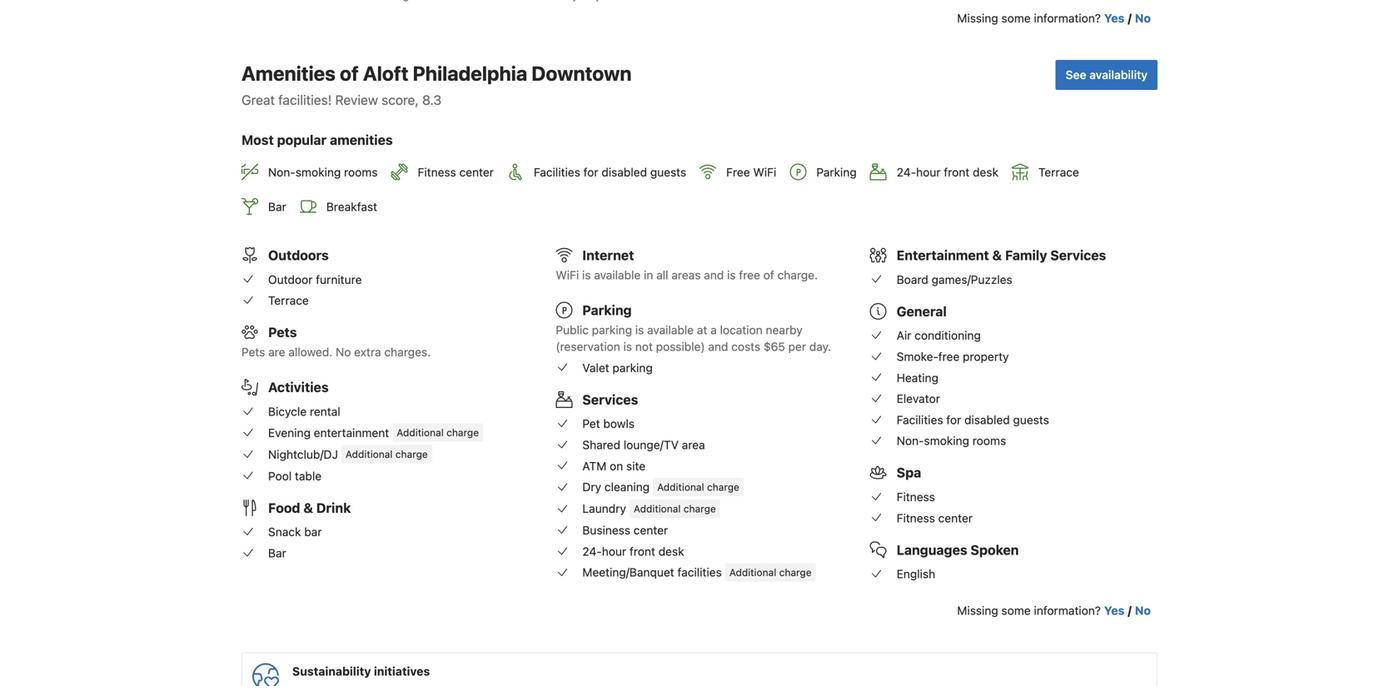 Task type: locate. For each thing, give the bounding box(es) containing it.
additional right entertainment
[[397, 427, 444, 439]]

1 horizontal spatial fitness center
[[897, 511, 973, 525]]

some
[[1002, 11, 1031, 25], [1002, 604, 1031, 618]]

1 horizontal spatial parking
[[817, 166, 857, 179]]

0 vertical spatial non-smoking rooms
[[268, 166, 378, 179]]

desk
[[973, 166, 999, 179], [659, 545, 684, 558]]

1 yes from the top
[[1104, 11, 1125, 25]]

1 horizontal spatial non-smoking rooms
[[897, 434, 1006, 448]]

0 vertical spatial available
[[594, 268, 641, 282]]

1 missing some information? yes / no from the top
[[957, 11, 1151, 25]]

& left the family
[[993, 247, 1002, 263]]

information? for second yes button from the top of the page
[[1034, 604, 1101, 618]]

sustainability
[[292, 665, 371, 679]]

1 information? from the top
[[1034, 11, 1101, 25]]

fitness up 'languages'
[[897, 511, 935, 525]]

elevator
[[897, 392, 940, 406]]

drink
[[316, 500, 351, 516]]

2 missing some information? yes / no from the top
[[957, 604, 1151, 618]]

smoking down elevator
[[924, 434, 970, 448]]

1 vertical spatial disabled
[[965, 413, 1010, 427]]

0 horizontal spatial for
[[584, 166, 599, 179]]

dry cleaning additional charge
[[583, 480, 740, 494]]

charge inside evening entertainment additional charge
[[447, 427, 479, 439]]

1 vertical spatial terrace
[[268, 294, 309, 308]]

0 vertical spatial &
[[993, 247, 1002, 263]]

0 vertical spatial no button
[[1135, 10, 1151, 27]]

additional down dry cleaning additional charge
[[634, 503, 681, 515]]

0 horizontal spatial of
[[340, 62, 359, 85]]

additional inside laundry additional charge
[[634, 503, 681, 515]]

1 vertical spatial 24-
[[583, 545, 602, 558]]

1 horizontal spatial disabled
[[965, 413, 1010, 427]]

0 vertical spatial /
[[1128, 11, 1132, 25]]

2 vertical spatial fitness
[[897, 511, 935, 525]]

bar up outdoors
[[268, 200, 286, 214]]

at
[[697, 323, 708, 337]]

bicycle rental
[[268, 405, 340, 419]]

business
[[583, 524, 631, 537]]

1 horizontal spatial 24-
[[897, 166, 916, 179]]

1 vertical spatial hour
[[602, 545, 627, 558]]

aloft
[[363, 62, 409, 85]]

for
[[584, 166, 599, 179], [947, 413, 962, 427]]

1 vertical spatial no button
[[1135, 603, 1151, 620]]

& for entertainment
[[993, 247, 1002, 263]]

1 vertical spatial wifi
[[556, 268, 579, 282]]

0 horizontal spatial front
[[630, 545, 656, 558]]

1 vertical spatial parking
[[613, 361, 653, 375]]

free left charge.
[[739, 268, 761, 282]]

1 horizontal spatial pets
[[268, 325, 297, 340]]

costs
[[732, 340, 761, 354]]

0 horizontal spatial fitness center
[[418, 166, 494, 179]]

2 vertical spatial no
[[1135, 604, 1151, 618]]

parking down not
[[613, 361, 653, 375]]

conditioning
[[915, 329, 981, 343]]

great
[[242, 92, 275, 108]]

wifi up public
[[556, 268, 579, 282]]

1 vertical spatial 24-hour front desk
[[583, 545, 684, 558]]

fitness center for non-smoking rooms
[[418, 166, 494, 179]]

no button for second yes button from the top of the page
[[1135, 603, 1151, 620]]

nearby
[[766, 323, 803, 337]]

facilities for disabled guests
[[534, 166, 687, 179], [897, 413, 1049, 427]]

free wifi
[[726, 166, 777, 179]]

allowed.
[[289, 345, 333, 359]]

entertainment & family services
[[897, 247, 1107, 263]]

2 bar from the top
[[268, 546, 286, 560]]

bar
[[268, 200, 286, 214], [268, 546, 286, 560]]

0 vertical spatial facilities
[[534, 166, 581, 179]]

no
[[1135, 11, 1151, 25], [336, 345, 351, 359], [1135, 604, 1151, 618]]

parking
[[817, 166, 857, 179], [583, 302, 632, 318]]

smoking down most popular amenities
[[296, 166, 341, 179]]

1 vertical spatial fitness
[[897, 490, 935, 504]]

languages spoken
[[897, 542, 1019, 558]]

services up pet bowls on the bottom left
[[583, 392, 638, 408]]

1 vertical spatial and
[[708, 340, 728, 354]]

is
[[582, 268, 591, 282], [727, 268, 736, 282], [635, 323, 644, 337], [624, 340, 632, 354]]

0 vertical spatial parking
[[592, 323, 632, 337]]

fitness center for fitness
[[897, 511, 973, 525]]

yes button
[[1104, 10, 1125, 27], [1104, 603, 1125, 620]]

additional up laundry additional charge
[[657, 481, 704, 493]]

fitness down spa
[[897, 490, 935, 504]]

bar down snack
[[268, 546, 286, 560]]

smoke-free property
[[897, 350, 1009, 364]]

0 vertical spatial non-
[[268, 166, 296, 179]]

1 vertical spatial missing
[[957, 604, 999, 618]]

facilities for disabled guests down elevator
[[897, 413, 1049, 427]]

0 vertical spatial yes button
[[1104, 10, 1125, 27]]

meeting/banquet facilities additional charge
[[583, 566, 812, 580]]

terrace
[[1039, 166, 1079, 179], [268, 294, 309, 308]]

parking up (reservation
[[592, 323, 632, 337]]

1 horizontal spatial guests
[[1013, 413, 1049, 427]]

0 horizontal spatial smoking
[[296, 166, 341, 179]]

pets for pets are allowed. no extra charges.
[[242, 345, 265, 359]]

0 vertical spatial terrace
[[1039, 166, 1079, 179]]

parking for valet
[[613, 361, 653, 375]]

family
[[1005, 247, 1048, 263]]

no button
[[1135, 10, 1151, 27], [1135, 603, 1151, 620]]

charge inside laundry additional charge
[[684, 503, 716, 515]]

1 vertical spatial available
[[647, 323, 694, 337]]

0 horizontal spatial terrace
[[268, 294, 309, 308]]

evening
[[268, 426, 311, 440]]

extra
[[354, 345, 381, 359]]

1 vertical spatial services
[[583, 392, 638, 408]]

nightclub/dj additional charge
[[268, 448, 428, 461]]

$65
[[764, 340, 785, 354]]

1 horizontal spatial rooms
[[973, 434, 1006, 448]]

non-
[[268, 166, 296, 179], [897, 434, 924, 448]]

1 vertical spatial pets
[[242, 345, 265, 359]]

rental
[[310, 405, 340, 419]]

disabled
[[602, 166, 647, 179], [965, 413, 1010, 427]]

0 vertical spatial information?
[[1034, 11, 1101, 25]]

charge for meeting/banquet facilities
[[779, 567, 812, 578]]

information?
[[1034, 11, 1101, 25], [1034, 604, 1101, 618]]

wifi right the free
[[753, 166, 777, 179]]

pet
[[583, 417, 600, 431]]

1 vertical spatial front
[[630, 545, 656, 558]]

pets left are
[[242, 345, 265, 359]]

of
[[340, 62, 359, 85], [764, 268, 775, 282]]

services right the family
[[1051, 247, 1107, 263]]

0 horizontal spatial desk
[[659, 545, 684, 558]]

charge inside meeting/banquet facilities additional charge
[[779, 567, 812, 578]]

0 vertical spatial front
[[944, 166, 970, 179]]

0 vertical spatial free
[[739, 268, 761, 282]]

wifi
[[753, 166, 777, 179], [556, 268, 579, 282]]

0 vertical spatial fitness
[[418, 166, 456, 179]]

0 vertical spatial smoking
[[296, 166, 341, 179]]

fitness for non-smoking rooms
[[418, 166, 456, 179]]

1 vertical spatial of
[[764, 268, 775, 282]]

0 horizontal spatial center
[[459, 166, 494, 179]]

non-smoking rooms up spa
[[897, 434, 1006, 448]]

additional inside dry cleaning additional charge
[[657, 481, 704, 493]]

is up not
[[635, 323, 644, 337]]

areas
[[672, 268, 701, 282]]

food & drink
[[268, 500, 351, 516]]

0 horizontal spatial parking
[[583, 302, 632, 318]]

1 vertical spatial bar
[[268, 546, 286, 560]]

philadelphia
[[413, 62, 527, 85]]

0 horizontal spatial disabled
[[602, 166, 647, 179]]

1 horizontal spatial hour
[[916, 166, 941, 179]]

pets are allowed. no extra charges.
[[242, 345, 431, 359]]

1 no button from the top
[[1135, 10, 1151, 27]]

1 / from the top
[[1128, 11, 1132, 25]]

yes
[[1104, 11, 1125, 25], [1104, 604, 1125, 618]]

and right areas
[[704, 268, 724, 282]]

0 horizontal spatial non-
[[268, 166, 296, 179]]

guests
[[650, 166, 687, 179], [1013, 413, 1049, 427]]

activities
[[268, 380, 329, 395]]

2 no button from the top
[[1135, 603, 1151, 620]]

pet bowls
[[583, 417, 635, 431]]

charge inside dry cleaning additional charge
[[707, 481, 740, 493]]

1 horizontal spatial smoking
[[924, 434, 970, 448]]

1 horizontal spatial services
[[1051, 247, 1107, 263]]

pets for pets
[[268, 325, 297, 340]]

charge for dry cleaning
[[707, 481, 740, 493]]

1 horizontal spatial facilities for disabled guests
[[897, 413, 1049, 427]]

non-smoking rooms
[[268, 166, 378, 179], [897, 434, 1006, 448]]

additional inside evening entertainment additional charge
[[397, 427, 444, 439]]

non- down popular
[[268, 166, 296, 179]]

0 horizontal spatial &
[[304, 500, 313, 516]]

see availability
[[1066, 68, 1148, 82]]

2 / from the top
[[1128, 604, 1132, 618]]

1 vertical spatial for
[[947, 413, 962, 427]]

day.
[[810, 340, 831, 354]]

1 vertical spatial smoking
[[924, 434, 970, 448]]

0 horizontal spatial non-smoking rooms
[[268, 166, 378, 179]]

free down 'conditioning'
[[939, 350, 960, 364]]

pets up are
[[268, 325, 297, 340]]

of inside amenities of aloft philadelphia downtown great facilities! review score, 8.3
[[340, 62, 359, 85]]

laundry
[[583, 502, 626, 516]]

additional right facilities
[[730, 567, 777, 578]]

of up review
[[340, 62, 359, 85]]

of left charge.
[[764, 268, 775, 282]]

0 horizontal spatial 24-
[[583, 545, 602, 558]]

0 horizontal spatial free
[[739, 268, 761, 282]]

free
[[739, 268, 761, 282], [939, 350, 960, 364]]

available up possible)
[[647, 323, 694, 337]]

1 vertical spatial some
[[1002, 604, 1031, 618]]

non-smoking rooms down most popular amenities
[[268, 166, 378, 179]]

available
[[594, 268, 641, 282], [647, 323, 694, 337]]

24-hour front desk up entertainment on the top
[[897, 166, 999, 179]]

0 horizontal spatial facilities
[[534, 166, 581, 179]]

2 yes from the top
[[1104, 604, 1125, 618]]

non- up spa
[[897, 434, 924, 448]]

1 horizontal spatial non-
[[897, 434, 924, 448]]

& right food
[[304, 500, 313, 516]]

1 vertical spatial facilities for disabled guests
[[897, 413, 1049, 427]]

parking for public
[[592, 323, 632, 337]]

sustainability initiatives
[[292, 665, 430, 679]]

1 horizontal spatial 24-hour front desk
[[897, 166, 999, 179]]

1 vertical spatial &
[[304, 500, 313, 516]]

0 vertical spatial bar
[[268, 200, 286, 214]]

0 vertical spatial pets
[[268, 325, 297, 340]]

business center
[[583, 524, 668, 537]]

&
[[993, 247, 1002, 263], [304, 500, 313, 516]]

charge
[[447, 427, 479, 439], [396, 449, 428, 460], [707, 481, 740, 493], [684, 503, 716, 515], [779, 567, 812, 578]]

yes for second yes button from the bottom
[[1104, 11, 1125, 25]]

/
[[1128, 11, 1132, 25], [1128, 604, 1132, 618]]

0 vertical spatial no
[[1135, 11, 1151, 25]]

pool table
[[268, 469, 322, 483]]

center for non-smoking rooms
[[459, 166, 494, 179]]

1 vertical spatial facilities
[[897, 413, 943, 427]]

and down a
[[708, 340, 728, 354]]

is right areas
[[727, 268, 736, 282]]

0 vertical spatial yes
[[1104, 11, 1125, 25]]

fitness center up 'languages'
[[897, 511, 973, 525]]

1 horizontal spatial available
[[647, 323, 694, 337]]

in
[[644, 268, 653, 282]]

0 vertical spatial 24-
[[897, 166, 916, 179]]

and
[[704, 268, 724, 282], [708, 340, 728, 354]]

fitness center down 8.3 at left top
[[418, 166, 494, 179]]

0 vertical spatial of
[[340, 62, 359, 85]]

1 vertical spatial /
[[1128, 604, 1132, 618]]

available down internet
[[594, 268, 641, 282]]

hour
[[916, 166, 941, 179], [602, 545, 627, 558]]

1 some from the top
[[1002, 11, 1031, 25]]

area
[[682, 438, 705, 452]]

1 vertical spatial parking
[[583, 302, 632, 318]]

24-hour front desk up meeting/banquet
[[583, 545, 684, 558]]

front
[[944, 166, 970, 179], [630, 545, 656, 558]]

fitness down 8.3 at left top
[[418, 166, 456, 179]]

parking
[[592, 323, 632, 337], [613, 361, 653, 375]]

outdoor furniture
[[268, 273, 362, 286]]

1 horizontal spatial center
[[634, 524, 668, 537]]

0 vertical spatial desk
[[973, 166, 999, 179]]

0 vertical spatial wifi
[[753, 166, 777, 179]]

additional down evening entertainment additional charge
[[346, 449, 393, 460]]

charge.
[[778, 268, 818, 282]]

additional inside meeting/banquet facilities additional charge
[[730, 567, 777, 578]]

1 vertical spatial missing some information? yes / no
[[957, 604, 1151, 618]]

facilities for disabled guests up internet
[[534, 166, 687, 179]]

parking inside public parking is available at a location nearby (reservation is not possible) and costs $65 per day.
[[592, 323, 632, 337]]

fitness for fitness
[[897, 511, 935, 525]]

2 information? from the top
[[1034, 604, 1101, 618]]

1 yes button from the top
[[1104, 10, 1125, 27]]

charge for evening entertainment
[[447, 427, 479, 439]]

1 horizontal spatial free
[[939, 350, 960, 364]]



Task type: describe. For each thing, give the bounding box(es) containing it.
general
[[897, 304, 947, 319]]

valet
[[583, 361, 610, 375]]

shared lounge/tv area
[[583, 438, 705, 452]]

outdoor
[[268, 273, 313, 286]]

entertainment
[[897, 247, 989, 263]]

cleaning
[[605, 480, 650, 494]]

on
[[610, 459, 623, 473]]

additional inside the "nightclub/dj additional charge"
[[346, 449, 393, 460]]

evening entertainment additional charge
[[268, 426, 479, 440]]

and inside public parking is available at a location nearby (reservation is not possible) and costs $65 per day.
[[708, 340, 728, 354]]

0 vertical spatial for
[[584, 166, 599, 179]]

0 vertical spatial rooms
[[344, 166, 378, 179]]

table
[[295, 469, 322, 483]]

spoken
[[971, 542, 1019, 558]]

1 vertical spatial non-
[[897, 434, 924, 448]]

0 vertical spatial hour
[[916, 166, 941, 179]]

amenities
[[330, 132, 393, 148]]

air
[[897, 329, 912, 343]]

1 horizontal spatial of
[[764, 268, 775, 282]]

property
[[963, 350, 1009, 364]]

missing some information? yes / no for second yes button from the bottom
[[957, 11, 1151, 25]]

score,
[[382, 92, 419, 108]]

food
[[268, 500, 300, 516]]

1 horizontal spatial for
[[947, 413, 962, 427]]

possible)
[[656, 340, 705, 354]]

facilities!
[[278, 92, 332, 108]]

bicycle
[[268, 405, 307, 419]]

see availability button
[[1056, 60, 1158, 90]]

games/puzzles
[[932, 273, 1013, 286]]

location
[[720, 323, 763, 337]]

amenities
[[242, 62, 336, 85]]

not
[[635, 340, 653, 354]]

1 vertical spatial non-smoking rooms
[[897, 434, 1006, 448]]

heating
[[897, 371, 939, 385]]

1 vertical spatial desk
[[659, 545, 684, 558]]

1 bar from the top
[[268, 200, 286, 214]]

lounge/tv
[[624, 438, 679, 452]]

is down internet
[[582, 268, 591, 282]]

bowls
[[603, 417, 635, 431]]

per
[[789, 340, 806, 354]]

2 some from the top
[[1002, 604, 1031, 618]]

0 vertical spatial and
[[704, 268, 724, 282]]

initiatives
[[374, 665, 430, 679]]

most
[[242, 132, 274, 148]]

charges.
[[384, 345, 431, 359]]

additional for evening entertainment
[[397, 427, 444, 439]]

snack bar
[[268, 525, 322, 539]]

spa
[[897, 465, 922, 481]]

1 vertical spatial free
[[939, 350, 960, 364]]

downtown
[[532, 62, 632, 85]]

snack
[[268, 525, 301, 539]]

shared
[[583, 438, 621, 452]]

smoke-
[[897, 350, 939, 364]]

valet parking
[[583, 361, 653, 375]]

site
[[626, 459, 646, 473]]

atm
[[583, 459, 607, 473]]

facilities
[[678, 566, 722, 580]]

breakfast
[[326, 200, 377, 214]]

english
[[897, 567, 936, 581]]

no for second yes button from the top of the page
[[1135, 604, 1151, 618]]

0 horizontal spatial 24-hour front desk
[[583, 545, 684, 558]]

0 vertical spatial 24-hour front desk
[[897, 166, 999, 179]]

/ for second yes button from the bottom
[[1128, 11, 1132, 25]]

are
[[268, 345, 285, 359]]

0 horizontal spatial facilities for disabled guests
[[534, 166, 687, 179]]

furniture
[[316, 273, 362, 286]]

a
[[711, 323, 717, 337]]

is left not
[[624, 340, 632, 354]]

pool
[[268, 469, 292, 483]]

board
[[897, 273, 929, 286]]

no button for second yes button from the bottom
[[1135, 10, 1151, 27]]

(reservation
[[556, 340, 620, 354]]

missing some information? yes / no for second yes button from the top of the page
[[957, 604, 1151, 618]]

/ for second yes button from the top of the page
[[1128, 604, 1132, 618]]

2 missing from the top
[[957, 604, 999, 618]]

laundry additional charge
[[583, 502, 716, 516]]

available inside public parking is available at a location nearby (reservation is not possible) and costs $65 per day.
[[647, 323, 694, 337]]

free
[[726, 166, 750, 179]]

popular
[[277, 132, 327, 148]]

additional for meeting/banquet facilities
[[730, 567, 777, 578]]

1 vertical spatial no
[[336, 345, 351, 359]]

entertainment
[[314, 426, 389, 440]]

1 vertical spatial guests
[[1013, 413, 1049, 427]]

see
[[1066, 68, 1087, 82]]

0 vertical spatial parking
[[817, 166, 857, 179]]

atm on site
[[583, 459, 646, 473]]

2 yes button from the top
[[1104, 603, 1125, 620]]

board games/puzzles
[[897, 273, 1013, 286]]

amenities of aloft philadelphia downtown great facilities! review score, 8.3
[[242, 62, 632, 108]]

all
[[657, 268, 669, 282]]

1 horizontal spatial wifi
[[753, 166, 777, 179]]

no for second yes button from the bottom
[[1135, 11, 1151, 25]]

center for fitness
[[939, 511, 973, 525]]

charge inside the "nightclub/dj additional charge"
[[396, 449, 428, 460]]

information? for second yes button from the bottom
[[1034, 11, 1101, 25]]

0 horizontal spatial hour
[[602, 545, 627, 558]]

0 horizontal spatial guests
[[650, 166, 687, 179]]

outdoors
[[268, 247, 329, 263]]

meeting/banquet
[[583, 566, 675, 580]]

additional for dry cleaning
[[657, 481, 704, 493]]

yes for second yes button from the top of the page
[[1104, 604, 1125, 618]]

0 horizontal spatial wifi
[[556, 268, 579, 282]]

internet
[[583, 247, 634, 263]]

public parking is available at a location nearby (reservation is not possible) and costs $65 per day.
[[556, 323, 831, 354]]

1 horizontal spatial facilities
[[897, 413, 943, 427]]

wifi is available in all areas and is free of charge.
[[556, 268, 818, 282]]

review
[[335, 92, 378, 108]]

air conditioning
[[897, 329, 981, 343]]

& for food
[[304, 500, 313, 516]]

dry
[[583, 480, 602, 494]]

1 missing from the top
[[957, 11, 999, 25]]

1 horizontal spatial front
[[944, 166, 970, 179]]



Task type: vqa. For each thing, say whether or not it's contained in the screenshot.
the left Dining
no



